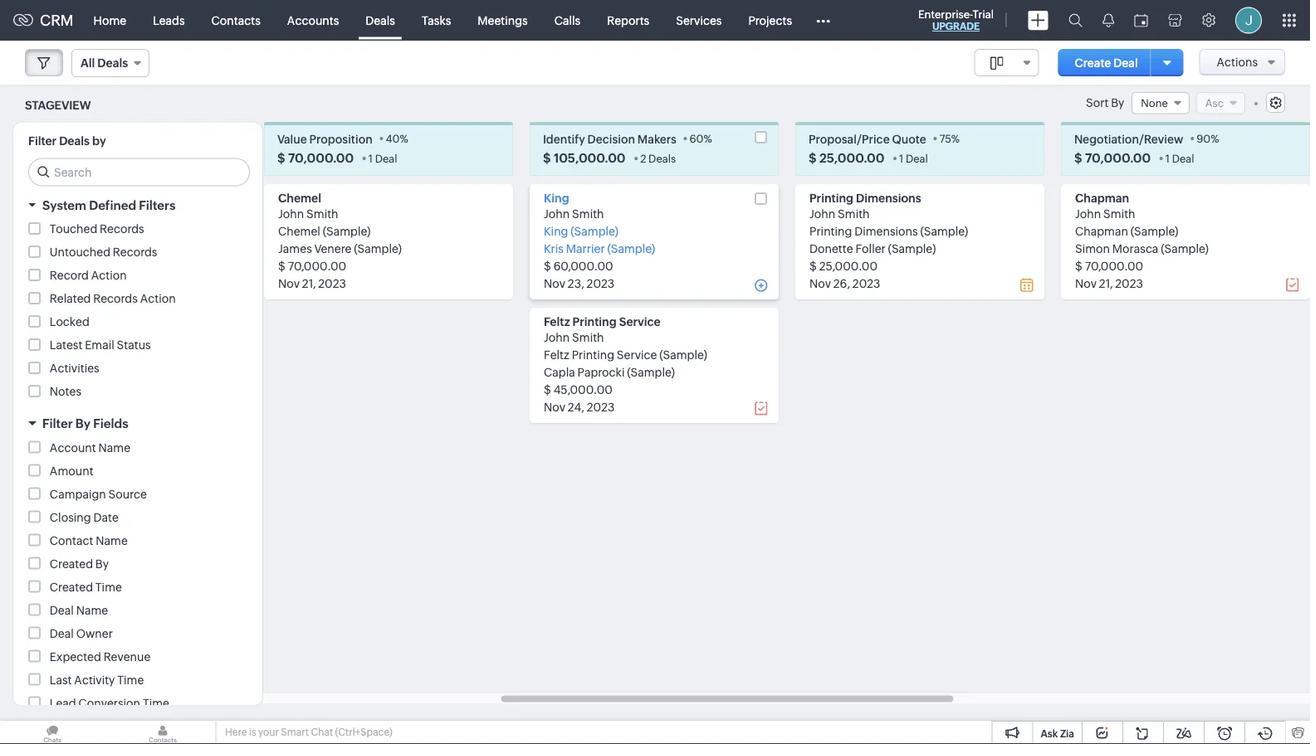 Task type: vqa. For each thing, say whether or not it's contained in the screenshot.
Ask
yes



Task type: locate. For each thing, give the bounding box(es) containing it.
chemel (sample) link
[[278, 224, 371, 238]]

deals for filter deals by
[[59, 134, 90, 147]]

name for deal name
[[76, 604, 108, 617]]

create
[[1075, 56, 1112, 69]]

nov
[[278, 277, 300, 290], [544, 277, 566, 290], [810, 277, 831, 290], [1076, 277, 1097, 290], [544, 401, 566, 414]]

1 deal down "negotiation/review"
[[1166, 152, 1195, 165]]

create deal button
[[1059, 49, 1155, 76]]

name down date
[[96, 534, 128, 548]]

0 vertical spatial chemel
[[278, 191, 321, 205]]

0 vertical spatial feltz
[[544, 315, 570, 328]]

2023 right 26,
[[853, 277, 881, 290]]

1 vertical spatial king
[[544, 224, 568, 238]]

60
[[690, 132, 704, 145]]

75 %
[[940, 132, 960, 145]]

records down touched records
[[113, 246, 157, 259]]

service up capla paprocki (sample) link
[[617, 348, 657, 362]]

last
[[50, 674, 72, 687]]

name down fields
[[98, 441, 130, 455]]

nov inside 'chemel john smith chemel (sample) james venere (sample) $ 70,000.00 nov 21, 2023'
[[278, 277, 300, 290]]

2 horizontal spatial by
[[1111, 96, 1125, 110]]

by
[[1111, 96, 1125, 110], [75, 417, 90, 431], [95, 558, 109, 571]]

$ inside feltz printing service john smith feltz printing service (sample) capla paprocki (sample) $ 45,000.00 nov 24, 2023
[[544, 383, 551, 396]]

smith up king (sample) link
[[572, 207, 604, 220]]

dimensions up printing dimensions (sample) link on the top right of the page
[[856, 191, 922, 205]]

smith up the chapman (sample) link
[[1104, 207, 1136, 220]]

1 horizontal spatial $ 70,000.00
[[1075, 151, 1151, 165]]

smith inside 'chemel john smith chemel (sample) james venere (sample) $ 70,000.00 nov 21, 2023'
[[307, 207, 338, 220]]

2 king from the top
[[544, 224, 568, 238]]

feltz
[[544, 315, 570, 328], [544, 348, 570, 362]]

1 horizontal spatial by
[[95, 558, 109, 571]]

leads link
[[140, 0, 198, 40]]

makers
[[638, 132, 677, 145]]

john inside the king john smith king (sample) kris marrier (sample) $ 60,000.00 nov 23, 2023
[[544, 207, 570, 220]]

smith down feltz printing service link
[[572, 331, 604, 344]]

2023 down venere
[[318, 277, 346, 290]]

records
[[100, 222, 144, 236], [113, 246, 157, 259], [93, 292, 138, 305]]

time down created by
[[95, 581, 122, 594]]

value proposition
[[277, 132, 373, 145]]

by
[[92, 134, 106, 147]]

$ down kris
[[544, 259, 551, 273]]

touched
[[50, 222, 97, 236]]

2023 for kris
[[587, 277, 615, 290]]

2 1 from the left
[[899, 152, 904, 165]]

john inside chapman john smith chapman (sample) simon morasca (sample) $ 70,000.00 nov 21, 2023
[[1076, 207, 1102, 220]]

1 down quote
[[899, 152, 904, 165]]

action up related records action on the left top
[[91, 269, 127, 282]]

90
[[1197, 132, 1211, 145]]

chemel john smith chemel (sample) james venere (sample) $ 70,000.00 nov 21, 2023
[[278, 191, 402, 290]]

$ down james
[[278, 259, 286, 273]]

2023 down 60,000.00 at the left
[[587, 277, 615, 290]]

2 chapman from the top
[[1076, 224, 1129, 238]]

2 1 deal from the left
[[899, 152, 928, 165]]

calendar image
[[1134, 14, 1149, 27]]

1 21, from the left
[[302, 277, 316, 290]]

0 horizontal spatial by
[[75, 417, 90, 431]]

created up deal name
[[50, 581, 93, 594]]

records down record action
[[93, 292, 138, 305]]

$ down donette
[[810, 259, 817, 273]]

(sample) up kris marrier (sample) link
[[571, 224, 619, 238]]

nov down james
[[278, 277, 300, 290]]

kris marrier (sample) link
[[544, 242, 655, 255]]

by for created
[[95, 558, 109, 571]]

% for value proposition
[[400, 132, 408, 145]]

deal inside button
[[1114, 56, 1138, 69]]

$ 25,000.00
[[809, 151, 885, 165]]

1 $ 70,000.00 from the left
[[277, 151, 354, 165]]

1 vertical spatial 25,000.00
[[819, 259, 878, 273]]

% right proposition
[[400, 132, 408, 145]]

zia
[[1061, 729, 1075, 740]]

2 vertical spatial time
[[143, 697, 169, 710]]

chapman john smith chapman (sample) simon morasca (sample) $ 70,000.00 nov 21, 2023
[[1076, 191, 1209, 290]]

2023 down morasca at the top
[[1116, 277, 1144, 290]]

2023 right 24, on the left bottom of page
[[587, 401, 615, 414]]

$ down capla
[[544, 383, 551, 396]]

crm
[[40, 12, 74, 29]]

filter for filter by fields
[[42, 417, 73, 431]]

1 1 deal from the left
[[369, 152, 398, 165]]

smith down printing dimensions link at the right
[[838, 207, 870, 220]]

21,
[[302, 277, 316, 290], [1099, 277, 1113, 290]]

chapman up simon
[[1076, 224, 1129, 238]]

1 1 from the left
[[369, 152, 373, 165]]

$ 70,000.00 down value proposition
[[277, 151, 354, 165]]

time up the contacts image
[[143, 697, 169, 710]]

2 21, from the left
[[1099, 277, 1113, 290]]

by for filter
[[75, 417, 90, 431]]

smith inside chapman john smith chapman (sample) simon morasca (sample) $ 70,000.00 nov 21, 2023
[[1104, 207, 1136, 220]]

0 vertical spatial name
[[98, 441, 130, 455]]

printing dimensions john smith printing dimensions (sample) donette foller (sample) $ 25,000.00 nov 26, 2023
[[810, 191, 969, 290]]

1 horizontal spatial 1
[[899, 152, 904, 165]]

owner
[[76, 627, 113, 641]]

4 % from the left
[[1211, 132, 1220, 145]]

search image
[[1069, 13, 1083, 27]]

2 $ 70,000.00 from the left
[[1075, 151, 1151, 165]]

name
[[98, 441, 130, 455], [96, 534, 128, 548], [76, 604, 108, 617]]

1 king from the top
[[544, 191, 569, 205]]

21, down simon
[[1099, 277, 1113, 290]]

time
[[95, 581, 122, 594], [117, 674, 144, 687], [143, 697, 169, 710]]

All Deals field
[[71, 49, 150, 77]]

2 vertical spatial name
[[76, 604, 108, 617]]

deals for all deals
[[97, 56, 128, 70]]

feltz down "23,"
[[544, 315, 570, 328]]

$ inside 'chemel john smith chemel (sample) james venere (sample) $ 70,000.00 nov 21, 2023'
[[278, 259, 286, 273]]

1 horizontal spatial action
[[140, 292, 176, 305]]

70,000.00 inside chapman john smith chapman (sample) simon morasca (sample) $ 70,000.00 nov 21, 2023
[[1085, 259, 1144, 273]]

action
[[91, 269, 127, 282], [140, 292, 176, 305]]

printing up donette
[[810, 224, 852, 238]]

nov left 26,
[[810, 277, 831, 290]]

accounts link
[[274, 0, 352, 40]]

$ 70,000.00 down "negotiation/review"
[[1075, 151, 1151, 165]]

1 vertical spatial chemel
[[278, 224, 320, 238]]

deal right create
[[1114, 56, 1138, 69]]

smith inside feltz printing service john smith feltz printing service (sample) capla paprocki (sample) $ 45,000.00 nov 24, 2023
[[572, 331, 604, 344]]

john for chapman
[[1076, 207, 1102, 220]]

deal up deal owner
[[50, 604, 74, 617]]

name for contact name
[[96, 534, 128, 548]]

deals right all
[[97, 56, 128, 70]]

0 horizontal spatial 21,
[[302, 277, 316, 290]]

john down the chemel link
[[278, 207, 304, 220]]

by right the sort at right
[[1111, 96, 1125, 110]]

0 vertical spatial king
[[544, 191, 569, 205]]

21, inside 'chemel john smith chemel (sample) james venere (sample) $ 70,000.00 nov 21, 2023'
[[302, 277, 316, 290]]

2023 inside the king john smith king (sample) kris marrier (sample) $ 60,000.00 nov 23, 2023
[[587, 277, 615, 290]]

1 vertical spatial action
[[140, 292, 176, 305]]

% for negotiation/review
[[1211, 132, 1220, 145]]

2 vertical spatial records
[[93, 292, 138, 305]]

0 vertical spatial records
[[100, 222, 144, 236]]

nov inside chapman john smith chapman (sample) simon morasca (sample) $ 70,000.00 nov 21, 2023
[[1076, 277, 1097, 290]]

1 % from the left
[[400, 132, 408, 145]]

1 vertical spatial chapman
[[1076, 224, 1129, 238]]

simon morasca (sample) link
[[1076, 242, 1209, 255]]

1 vertical spatial feltz
[[544, 348, 570, 362]]

1 vertical spatial filter
[[42, 417, 73, 431]]

$ down simon
[[1076, 259, 1083, 273]]

contacts image
[[110, 722, 215, 745]]

% down actions
[[1211, 132, 1220, 145]]

(sample) right marrier
[[607, 242, 655, 255]]

filter up account
[[42, 417, 73, 431]]

created down contact
[[50, 558, 93, 571]]

john down king link
[[544, 207, 570, 220]]

1 vertical spatial name
[[96, 534, 128, 548]]

proposal/price quote
[[809, 132, 927, 145]]

3 1 from the left
[[1166, 152, 1170, 165]]

0 vertical spatial created
[[50, 558, 93, 571]]

contact name
[[50, 534, 128, 548]]

paprocki
[[578, 366, 625, 379]]

john down the 'chapman' link
[[1076, 207, 1102, 220]]

by for sort
[[1111, 96, 1125, 110]]

(ctrl+space)
[[335, 728, 393, 739]]

1 horizontal spatial 21,
[[1099, 277, 1113, 290]]

defined
[[89, 198, 136, 212]]

is
[[249, 728, 256, 739]]

deals left by
[[59, 134, 90, 147]]

3 % from the left
[[952, 132, 960, 145]]

(sample) down feltz printing service (sample) link
[[627, 366, 675, 379]]

filter
[[28, 134, 57, 147], [42, 417, 73, 431]]

25,000.00
[[820, 151, 885, 165], [819, 259, 878, 273]]

lead conversion time
[[50, 697, 169, 710]]

0 vertical spatial action
[[91, 269, 127, 282]]

0 horizontal spatial $ 70,000.00
[[277, 151, 354, 165]]

king john smith king (sample) kris marrier (sample) $ 60,000.00 nov 23, 2023
[[544, 191, 655, 290]]

1 horizontal spatial 1 deal
[[899, 152, 928, 165]]

by down contact name
[[95, 558, 109, 571]]

chapman link
[[1076, 191, 1130, 205]]

% for proposal/price quote
[[952, 132, 960, 145]]

0 vertical spatial 25,000.00
[[820, 151, 885, 165]]

feltz up capla
[[544, 348, 570, 362]]

capla paprocki (sample) link
[[544, 366, 675, 379]]

home link
[[80, 0, 140, 40]]

by inside dropdown button
[[75, 417, 90, 431]]

$ up the 'chapman' link
[[1075, 151, 1083, 165]]

name for account name
[[98, 441, 130, 455]]

1 vertical spatial by
[[75, 417, 90, 431]]

2 25,000.00 from the top
[[819, 259, 878, 273]]

(sample) up donette foller (sample) link
[[921, 224, 969, 238]]

create menu element
[[1018, 0, 1059, 40]]

filter inside dropdown button
[[42, 417, 73, 431]]

printing up paprocki
[[572, 348, 615, 362]]

1 for proposition
[[369, 152, 373, 165]]

70,000.00 down "negotiation/review"
[[1085, 151, 1151, 165]]

size image
[[991, 56, 1004, 71]]

2023 inside chapman john smith chapman (sample) simon morasca (sample) $ 70,000.00 nov 21, 2023
[[1116, 277, 1144, 290]]

king up king (sample) link
[[544, 191, 569, 205]]

name up owner
[[76, 604, 108, 617]]

25,000.00 down proposal/price
[[820, 151, 885, 165]]

deals left 'tasks'
[[366, 14, 395, 27]]

1 deal down quote
[[899, 152, 928, 165]]

filter for filter deals by
[[28, 134, 57, 147]]

deals
[[366, 14, 395, 27], [97, 56, 128, 70], [59, 134, 90, 147], [649, 152, 676, 165]]

70,000.00 down morasca at the top
[[1085, 259, 1144, 273]]

chapman
[[1076, 191, 1130, 205], [1076, 224, 1129, 238]]

account name
[[50, 441, 130, 455]]

21, for simon
[[1099, 277, 1113, 290]]

nov left "23,"
[[544, 277, 566, 290]]

smith up chemel (sample) link
[[307, 207, 338, 220]]

0 horizontal spatial 1 deal
[[369, 152, 398, 165]]

deal down 40
[[375, 152, 398, 165]]

2 created from the top
[[50, 581, 93, 594]]

nov for king john smith king (sample) kris marrier (sample) $ 60,000.00 nov 23, 2023
[[544, 277, 566, 290]]

1 vertical spatial records
[[113, 246, 157, 259]]

1 down proposition
[[369, 152, 373, 165]]

1 deal for proposition
[[369, 152, 398, 165]]

None field
[[975, 49, 1040, 76]]

70,000.00
[[288, 151, 354, 165], [1085, 151, 1151, 165], [288, 259, 347, 273], [1085, 259, 1144, 273]]

time down revenue at the left of the page
[[117, 674, 144, 687]]

1 vertical spatial created
[[50, 581, 93, 594]]

john up capla
[[544, 331, 570, 344]]

25,000.00 up 26,
[[819, 259, 878, 273]]

2 vertical spatial by
[[95, 558, 109, 571]]

deal
[[1114, 56, 1138, 69], [375, 152, 398, 165], [906, 152, 928, 165], [1172, 152, 1195, 165], [50, 604, 74, 617], [50, 627, 74, 641]]

ask
[[1041, 729, 1058, 740]]

chemel up james
[[278, 224, 320, 238]]

1 created from the top
[[50, 558, 93, 571]]

action up status
[[140, 292, 176, 305]]

$ down proposal/price
[[809, 151, 817, 165]]

2 horizontal spatial 1 deal
[[1166, 152, 1195, 165]]

john up donette
[[810, 207, 836, 220]]

2 % from the left
[[704, 132, 712, 145]]

expected
[[50, 651, 101, 664]]

0 horizontal spatial 1
[[369, 152, 373, 165]]

deal down "negotiation/review"
[[1172, 152, 1195, 165]]

2 horizontal spatial 1
[[1166, 152, 1170, 165]]

proposition
[[309, 132, 373, 145]]

70,000.00 down venere
[[288, 259, 347, 273]]

1 deal down 40
[[369, 152, 398, 165]]

chemel up chemel (sample) link
[[278, 191, 321, 205]]

nov down simon
[[1076, 277, 1097, 290]]

dimensions up donette foller (sample) link
[[855, 224, 918, 238]]

deals right 2
[[649, 152, 676, 165]]

smith inside the king john smith king (sample) kris marrier (sample) $ 60,000.00 nov 23, 2023
[[572, 207, 604, 220]]

filters
[[139, 198, 175, 212]]

dimensions
[[856, 191, 922, 205], [855, 224, 918, 238]]

2023
[[318, 277, 346, 290], [587, 277, 615, 290], [853, 277, 881, 290], [1116, 277, 1144, 290], [587, 401, 615, 414]]

king up kris
[[544, 224, 568, 238]]

2
[[640, 152, 647, 165]]

record
[[50, 269, 89, 282]]

sort by
[[1086, 96, 1125, 110]]

created
[[50, 558, 93, 571], [50, 581, 93, 594]]

0 vertical spatial chapman
[[1076, 191, 1130, 205]]

2023 inside 'chemel john smith chemel (sample) james venere (sample) $ 70,000.00 nov 21, 2023'
[[318, 277, 346, 290]]

2 chemel from the top
[[278, 224, 320, 238]]

% right makers
[[704, 132, 712, 145]]

21, down james
[[302, 277, 316, 290]]

0 vertical spatial by
[[1111, 96, 1125, 110]]

tasks
[[422, 14, 451, 27]]

0 vertical spatial filter
[[28, 134, 57, 147]]

nov inside the king john smith king (sample) kris marrier (sample) $ 60,000.00 nov 23, 2023
[[544, 277, 566, 290]]

3 1 deal from the left
[[1166, 152, 1195, 165]]

john inside 'chemel john smith chemel (sample) james venere (sample) $ 70,000.00 nov 21, 2023'
[[278, 207, 304, 220]]

lead
[[50, 697, 76, 710]]

(sample) up capla paprocki (sample) link
[[660, 348, 708, 362]]

1 chemel from the top
[[278, 191, 321, 205]]

1 vertical spatial time
[[117, 674, 144, 687]]

1 down "negotiation/review"
[[1166, 152, 1170, 165]]

james
[[278, 242, 312, 255]]

here is your smart chat (ctrl+space)
[[225, 728, 393, 739]]

nov left 24, on the left bottom of page
[[544, 401, 566, 414]]

by up account name
[[75, 417, 90, 431]]

your
[[258, 728, 279, 739]]

service up feltz printing service (sample) link
[[619, 315, 661, 328]]

21, inside chapman john smith chapman (sample) simon morasca (sample) $ 70,000.00 nov 21, 2023
[[1099, 277, 1113, 290]]

reports
[[607, 14, 650, 27]]

services
[[676, 14, 722, 27]]

records down defined
[[100, 222, 144, 236]]

calls link
[[541, 0, 594, 40]]

deals inside field
[[97, 56, 128, 70]]

smith
[[307, 207, 338, 220], [572, 207, 604, 220], [838, 207, 870, 220], [1104, 207, 1136, 220], [572, 331, 604, 344]]

john inside feltz printing service john smith feltz printing service (sample) capla paprocki (sample) $ 45,000.00 nov 24, 2023
[[544, 331, 570, 344]]

1 for quote
[[899, 152, 904, 165]]

kris
[[544, 242, 564, 255]]

(sample) right venere
[[354, 242, 402, 255]]



Task type: describe. For each thing, give the bounding box(es) containing it.
75
[[940, 132, 952, 145]]

$ inside printing dimensions john smith printing dimensions (sample) donette foller (sample) $ 25,000.00 nov 26, 2023
[[810, 259, 817, 273]]

smith for king
[[572, 207, 604, 220]]

calls
[[555, 14, 581, 27]]

smith inside printing dimensions john smith printing dimensions (sample) donette foller (sample) $ 25,000.00 nov 26, 2023
[[838, 207, 870, 220]]

(sample) up "simon morasca (sample)" link
[[1131, 224, 1179, 238]]

latest
[[50, 339, 83, 352]]

source
[[108, 488, 147, 501]]

identify
[[543, 132, 585, 145]]

(sample) down printing dimensions (sample) link on the top right of the page
[[888, 242, 936, 255]]

2023 inside printing dimensions john smith printing dimensions (sample) donette foller (sample) $ 25,000.00 nov 26, 2023
[[853, 277, 881, 290]]

$ 105,000.00
[[543, 151, 626, 165]]

john for chemel
[[278, 207, 304, 220]]

signals image
[[1103, 13, 1115, 27]]

$ inside chapman john smith chapman (sample) simon morasca (sample) $ 70,000.00 nov 21, 2023
[[1076, 259, 1083, 273]]

1 chapman from the top
[[1076, 191, 1130, 205]]

related
[[50, 292, 91, 305]]

printing down $ 25,000.00
[[810, 191, 854, 205]]

deals link
[[352, 0, 409, 40]]

smith for chapman
[[1104, 207, 1136, 220]]

105,000.00
[[554, 151, 626, 165]]

chat
[[311, 728, 333, 739]]

marrier
[[566, 242, 605, 255]]

untouched records
[[50, 246, 157, 259]]

tasks link
[[409, 0, 464, 40]]

home
[[94, 14, 126, 27]]

23,
[[568, 277, 584, 290]]

chats image
[[0, 722, 105, 745]]

last activity time
[[50, 674, 144, 687]]

ask zia
[[1041, 729, 1075, 740]]

printing dimensions (sample) link
[[810, 224, 969, 238]]

records for touched
[[100, 222, 144, 236]]

all deals
[[81, 56, 128, 70]]

feltz printing service john smith feltz printing service (sample) capla paprocki (sample) $ 45,000.00 nov 24, 2023
[[544, 315, 708, 414]]

created for created by
[[50, 558, 93, 571]]

21, for james
[[302, 277, 316, 290]]

1 deal for quote
[[899, 152, 928, 165]]

nov for chapman john smith chapman (sample) simon morasca (sample) $ 70,000.00 nov 21, 2023
[[1076, 277, 1097, 290]]

printing down "23,"
[[573, 315, 617, 328]]

2023 for james
[[318, 277, 346, 290]]

filter by fields
[[42, 417, 128, 431]]

40
[[386, 132, 400, 145]]

locked
[[50, 315, 90, 329]]

activity
[[74, 674, 115, 687]]

revenue
[[104, 651, 151, 664]]

45,000.00
[[554, 383, 613, 396]]

2023 for simon
[[1116, 277, 1144, 290]]

related records action
[[50, 292, 176, 305]]

0 vertical spatial service
[[619, 315, 661, 328]]

signals element
[[1093, 0, 1125, 41]]

deal name
[[50, 604, 108, 617]]

donette foller (sample) link
[[810, 242, 936, 255]]

account
[[50, 441, 96, 455]]

None field
[[1132, 92, 1190, 114]]

morasca
[[1113, 242, 1159, 255]]

system defined filters
[[42, 198, 175, 212]]

60 %
[[690, 132, 712, 145]]

40 %
[[386, 132, 408, 145]]

2 feltz from the top
[[544, 348, 570, 362]]

0 vertical spatial dimensions
[[856, 191, 922, 205]]

date
[[93, 511, 119, 524]]

created for created time
[[50, 581, 93, 594]]

king (sample) link
[[544, 224, 619, 238]]

foller
[[856, 242, 886, 255]]

time for activity
[[117, 674, 144, 687]]

deals for 2 deals
[[649, 152, 676, 165]]

record action
[[50, 269, 127, 282]]

closing
[[50, 511, 91, 524]]

create menu image
[[1028, 10, 1049, 30]]

Other Modules field
[[806, 7, 841, 34]]

crm link
[[13, 12, 74, 29]]

capla
[[544, 366, 575, 379]]

0 horizontal spatial action
[[91, 269, 127, 282]]

profile image
[[1236, 7, 1262, 34]]

1 25,000.00 from the top
[[820, 151, 885, 165]]

$ 70,000.00 for negotiation/review
[[1075, 151, 1151, 165]]

conversion
[[79, 697, 140, 710]]

fields
[[93, 417, 128, 431]]

services link
[[663, 0, 735, 40]]

accounts
[[287, 14, 339, 27]]

profile element
[[1226, 0, 1272, 40]]

contacts
[[211, 14, 261, 27]]

search element
[[1059, 0, 1093, 41]]

status
[[117, 339, 151, 352]]

touched records
[[50, 222, 144, 236]]

amount
[[50, 465, 93, 478]]

trial
[[973, 8, 994, 20]]

untouched
[[50, 246, 110, 259]]

time for conversion
[[143, 697, 169, 710]]

enterprise-
[[919, 8, 973, 20]]

nov for chemel john smith chemel (sample) james venere (sample) $ 70,000.00 nov 21, 2023
[[278, 277, 300, 290]]

$ inside the king john smith king (sample) kris marrier (sample) $ 60,000.00 nov 23, 2023
[[544, 259, 551, 273]]

25,000.00 inside printing dimensions john smith printing dimensions (sample) donette foller (sample) $ 25,000.00 nov 26, 2023
[[819, 259, 878, 273]]

1 vertical spatial dimensions
[[855, 224, 918, 238]]

deal down quote
[[906, 152, 928, 165]]

0 vertical spatial time
[[95, 581, 122, 594]]

(sample) right morasca at the top
[[1161, 242, 1209, 255]]

notes
[[50, 385, 81, 398]]

campaign
[[50, 488, 106, 501]]

john inside printing dimensions john smith printing dimensions (sample) donette foller (sample) $ 25,000.00 nov 26, 2023
[[810, 207, 836, 220]]

meetings link
[[464, 0, 541, 40]]

enterprise-trial upgrade
[[919, 8, 994, 32]]

value
[[277, 132, 307, 145]]

nov inside feltz printing service john smith feltz printing service (sample) capla paprocki (sample) $ 45,000.00 nov 24, 2023
[[544, 401, 566, 414]]

records for untouched
[[113, 246, 157, 259]]

leads
[[153, 14, 185, 27]]

Search text field
[[29, 159, 249, 185]]

70,000.00 down value proposition
[[288, 151, 354, 165]]

closing date
[[50, 511, 119, 524]]

2023 inside feltz printing service john smith feltz printing service (sample) capla paprocki (sample) $ 45,000.00 nov 24, 2023
[[587, 401, 615, 414]]

1 feltz from the top
[[544, 315, 570, 328]]

sort
[[1086, 96, 1109, 110]]

$ 70,000.00 for value proposition
[[277, 151, 354, 165]]

$ down identify
[[543, 151, 551, 165]]

70,000.00 inside 'chemel john smith chemel (sample) james venere (sample) $ 70,000.00 nov 21, 2023'
[[288, 259, 347, 273]]

deal owner
[[50, 627, 113, 641]]

% for identify decision makers
[[704, 132, 712, 145]]

records for related
[[93, 292, 138, 305]]

actions
[[1217, 56, 1258, 69]]

meetings
[[478, 14, 528, 27]]

james venere (sample) link
[[278, 242, 402, 255]]

$ down the value
[[277, 151, 285, 165]]

nov inside printing dimensions john smith printing dimensions (sample) donette foller (sample) $ 25,000.00 nov 26, 2023
[[810, 277, 831, 290]]

feltz printing service link
[[544, 315, 661, 328]]

deal up expected at the left
[[50, 627, 74, 641]]

identify decision makers
[[543, 132, 677, 145]]

john for king
[[544, 207, 570, 220]]

smith for chemel
[[307, 207, 338, 220]]

proposal/price
[[809, 132, 890, 145]]

1 vertical spatial service
[[617, 348, 657, 362]]

here
[[225, 728, 247, 739]]

(sample) up james venere (sample) link
[[323, 224, 371, 238]]

simon
[[1076, 242, 1110, 255]]

system defined filters button
[[13, 190, 262, 220]]

projects
[[749, 14, 792, 27]]

decision
[[588, 132, 635, 145]]

expected revenue
[[50, 651, 151, 664]]



